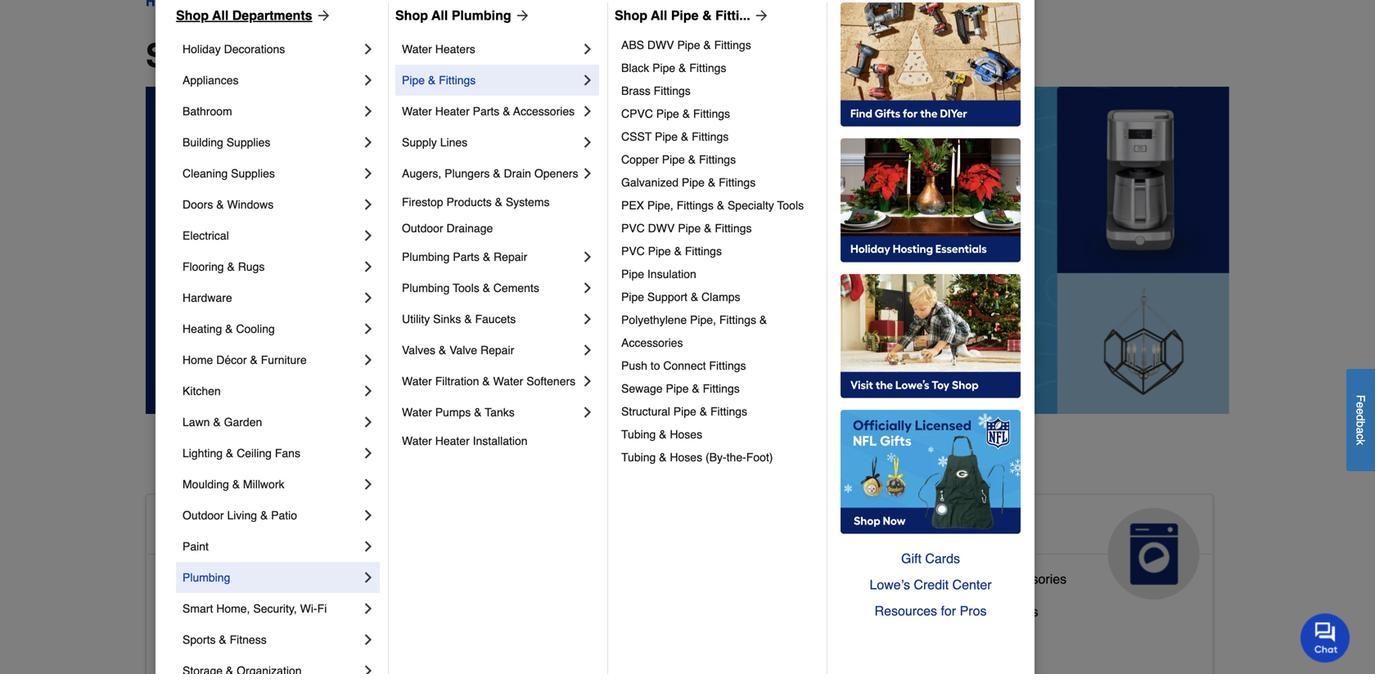 Task type: locate. For each thing, give the bounding box(es) containing it.
holiday
[[183, 43, 221, 56]]

1 hoses from the top
[[670, 428, 703, 441]]

repair inside valves & valve repair link
[[481, 344, 514, 357]]

0 vertical spatial outdoor
[[402, 222, 443, 235]]

appliances up cards
[[889, 515, 1012, 541]]

pvc
[[621, 222, 645, 235], [621, 245, 645, 258]]

parts for plumbing
[[453, 251, 480, 264]]

& down pipe & fittings link
[[503, 105, 510, 118]]

fans
[[275, 447, 300, 460]]

1 horizontal spatial furniture
[[649, 631, 701, 646]]

1 horizontal spatial pet
[[630, 515, 666, 541]]

tubing down structural
[[621, 428, 656, 441]]

water up pipe & fittings
[[402, 43, 432, 56]]

water up supply
[[402, 105, 432, 118]]

dwv for abs
[[648, 38, 674, 52]]

chevron right image for water filtration & water softeners
[[580, 373, 596, 390]]

0 vertical spatial dwv
[[648, 38, 674, 52]]

tools down plumbing parts & repair
[[453, 282, 480, 295]]

2 arrow right image from the left
[[511, 7, 531, 24]]

tubing
[[621, 428, 656, 441], [621, 451, 656, 464]]

0 vertical spatial departments
[[232, 8, 312, 23]]

& right filtration
[[482, 375, 490, 388]]

dwv up pvc pipe & fittings
[[648, 222, 675, 235]]

plumbing up water heaters link
[[452, 8, 511, 23]]

1 vertical spatial departments
[[286, 37, 487, 75]]

& right lawn on the bottom of the page
[[213, 416, 221, 429]]

2 horizontal spatial shop
[[615, 8, 648, 23]]

appliances link down decorations
[[183, 65, 360, 96]]

electrical
[[183, 229, 229, 242]]

1 pvc from the top
[[621, 222, 645, 235]]

4 accessible from the top
[[160, 637, 222, 652]]

flooring & rugs link
[[183, 251, 360, 282]]

heater
[[435, 105, 470, 118], [435, 435, 470, 448]]

fittings up copper pipe & fittings link
[[692, 130, 729, 143]]

decorations
[[224, 43, 285, 56]]

1 shop from the left
[[176, 8, 209, 23]]

fittings inside polyethylene pipe, fittings & accessories
[[720, 314, 756, 327]]

1 horizontal spatial arrow right image
[[511, 7, 531, 24]]

1 vertical spatial pipe,
[[690, 314, 716, 327]]

2 pvc from the top
[[621, 245, 645, 258]]

push to connect fittings
[[621, 359, 746, 373]]

bathroom up smart home, security, wi-fi
[[226, 572, 283, 587]]

all inside shop all departments link
[[212, 8, 229, 23]]

chevron right image for plumbing tools & cements
[[580, 280, 596, 296]]

0 horizontal spatial tools
[[453, 282, 480, 295]]

copper pipe & fittings
[[621, 153, 736, 166]]

rugs
[[238, 260, 265, 273]]

arrow right image inside shop all departments link
[[312, 7, 332, 24]]

chevron right image for lighting & ceiling fans
[[360, 445, 377, 462]]

0 horizontal spatial appliances link
[[183, 65, 360, 96]]

repair inside plumbing parts & repair link
[[494, 251, 527, 264]]

supply lines
[[402, 136, 468, 149]]

1 horizontal spatial outdoor
[[402, 222, 443, 235]]

2 hoses from the top
[[670, 451, 703, 464]]

arrow right image inside shop all plumbing link
[[511, 7, 531, 24]]

sports & fitness
[[183, 634, 267, 647]]

pros
[[960, 604, 987, 619]]

departments down shop all plumbing
[[286, 37, 487, 75]]

clamps
[[702, 291, 741, 304]]

accessible up smart
[[160, 572, 222, 587]]

& right houses,
[[637, 631, 645, 646]]

& left clamps
[[691, 291, 698, 304]]

chillers
[[995, 605, 1038, 620]]

arrow right image
[[312, 7, 332, 24], [511, 7, 531, 24]]

1 vertical spatial pvc
[[621, 245, 645, 258]]

tubing & hoses (by-the-foot)
[[621, 451, 773, 464]]

& down water heaters
[[428, 74, 436, 87]]

home inside "link"
[[286, 515, 349, 541]]

brass fittings link
[[621, 79, 815, 102]]

chevron right image for kitchen
[[360, 383, 377, 400]]

pipe, inside polyethylene pipe, fittings & accessories
[[690, 314, 716, 327]]

& left drain
[[493, 167, 501, 180]]

& inside pipe support & clamps link
[[691, 291, 698, 304]]

gift cards link
[[841, 546, 1021, 572]]

outdoor living & patio
[[183, 509, 297, 522]]

hoses down structural pipe & fittings
[[670, 428, 703, 441]]

chevron right image for valves & valve repair
[[580, 342, 596, 359]]

water heater installation
[[402, 435, 528, 448]]

1 vertical spatial home
[[286, 515, 349, 541]]

livestock supplies link
[[524, 594, 633, 627]]

& inside abs dwv pipe & fittings link
[[704, 38, 711, 52]]

1 horizontal spatial pipe,
[[690, 314, 716, 327]]

& inside galvanized pipe & fittings link
[[708, 176, 716, 189]]

accessories down polyethylene
[[621, 336, 683, 350]]

2 heater from the top
[[435, 435, 470, 448]]

augers, plungers & drain openers
[[402, 167, 578, 180]]

chevron right image
[[580, 41, 596, 57], [360, 72, 377, 88], [360, 103, 377, 120], [580, 103, 596, 120], [360, 165, 377, 182], [580, 165, 596, 182], [580, 249, 596, 265], [360, 259, 377, 275], [360, 290, 377, 306], [580, 311, 596, 327], [360, 321, 377, 337], [360, 352, 377, 368], [580, 373, 596, 390], [580, 404, 596, 421], [360, 445, 377, 462], [360, 476, 377, 493], [360, 508, 377, 524], [360, 539, 377, 555], [360, 570, 377, 586]]

water heaters link
[[402, 34, 580, 65]]

& right the 'entry' at the left bottom of page
[[260, 637, 269, 652]]

fittings up structural pipe & fittings link
[[703, 382, 740, 395]]

0 vertical spatial pet
[[630, 515, 666, 541]]

0 vertical spatial parts
[[473, 105, 500, 118]]

cards
[[925, 551, 960, 567]]

1 horizontal spatial shop
[[395, 8, 428, 23]]

pipe, down pipe support & clamps link
[[690, 314, 716, 327]]

polyethylene pipe, fittings & accessories
[[621, 314, 770, 350]]

1 horizontal spatial accessories
[[621, 336, 683, 350]]

3 shop from the left
[[615, 8, 648, 23]]

electrical link
[[183, 220, 360, 251]]

chevron right image for augers, plungers & drain openers
[[580, 165, 596, 182]]

0 vertical spatial tools
[[777, 199, 804, 212]]

plumbing up smart
[[183, 571, 230, 585]]

accessible
[[160, 515, 279, 541], [160, 572, 222, 587], [160, 605, 222, 620], [160, 637, 222, 652]]

hoses for tubing & hoses (by-the-foot)
[[670, 451, 703, 464]]

1 vertical spatial bathroom
[[226, 572, 283, 587]]

& inside tubing & hoses (by-the-foot) link
[[659, 451, 667, 464]]

chevron right image for utility sinks & faucets
[[580, 311, 596, 327]]

support
[[648, 291, 688, 304]]

0 vertical spatial bathroom
[[183, 105, 232, 118]]

outdoor living & patio link
[[183, 500, 360, 531]]

& down pex pipe, fittings & specialty tools
[[704, 222, 712, 235]]

pvc up pipe insulation
[[621, 245, 645, 258]]

1 vertical spatial pet
[[524, 631, 544, 646]]

outdoor
[[402, 222, 443, 235], [183, 509, 224, 522]]

all inside shop all pipe & fitti... link
[[651, 8, 667, 23]]

accessories inside 'link'
[[997, 572, 1067, 587]]

tools right specialty
[[777, 199, 804, 212]]

& left cooling
[[225, 323, 233, 336]]

appliances
[[183, 74, 239, 87], [889, 515, 1012, 541]]

sewage pipe & fittings
[[621, 382, 740, 395]]

plumbing for plumbing
[[183, 571, 230, 585]]

& up tubing & hoses link
[[700, 405, 707, 418]]

accessories up chillers
[[997, 572, 1067, 587]]

1 vertical spatial hoses
[[670, 451, 703, 464]]

doors & windows
[[183, 198, 274, 211]]

1 accessible from the top
[[160, 515, 279, 541]]

& inside heating & cooling link
[[225, 323, 233, 336]]

& down pipe support & clamps link
[[760, 314, 767, 327]]

chevron right image for water pumps & tanks
[[580, 404, 596, 421]]

décor
[[216, 354, 247, 367]]

& left fitti...
[[702, 8, 712, 23]]

& right the animal
[[607, 515, 624, 541]]

shop for shop all pipe & fitti...
[[615, 8, 648, 23]]

repair for valves & valve repair
[[481, 344, 514, 357]]

plumbing tools & cements link
[[402, 273, 580, 304]]

2 accessible from the top
[[160, 572, 222, 587]]

1 vertical spatial outdoor
[[183, 509, 224, 522]]

0 horizontal spatial shop
[[176, 8, 209, 23]]

parts inside 'link'
[[950, 572, 981, 587]]

repair down the outdoor drainage link
[[494, 251, 527, 264]]

0 horizontal spatial pet
[[524, 631, 544, 646]]

& up wine
[[985, 572, 993, 587]]

building supplies link
[[183, 127, 360, 158]]

0 horizontal spatial pipe,
[[648, 199, 674, 212]]

accessible down the moulding at left
[[160, 515, 279, 541]]

shop all pipe & fitti...
[[615, 8, 750, 23]]

outdoor drainage link
[[402, 215, 596, 242]]

1 vertical spatial dwv
[[648, 222, 675, 235]]

repair down faucets
[[481, 344, 514, 357]]

pipe, for pex
[[648, 199, 674, 212]]

drainage
[[447, 222, 493, 235]]

fittings down clamps
[[720, 314, 756, 327]]

augers, plungers & drain openers link
[[402, 158, 580, 189]]

accessible entry & home
[[160, 637, 307, 652]]

smart home, security, wi-fi
[[183, 603, 327, 616]]

accessible down smart
[[160, 637, 222, 652]]

all
[[212, 8, 229, 23], [432, 8, 448, 23], [651, 8, 667, 23], [236, 37, 277, 75]]

abs dwv pipe & fittings link
[[621, 34, 815, 56]]

arrow right image up the shop all departments
[[312, 7, 332, 24]]

0 horizontal spatial outdoor
[[183, 509, 224, 522]]

gift
[[901, 551, 922, 567]]

& down connect
[[692, 382, 700, 395]]

& left 'tanks'
[[474, 406, 482, 419]]

0 vertical spatial appliances link
[[183, 65, 360, 96]]

chevron right image
[[360, 41, 377, 57], [580, 72, 596, 88], [360, 134, 377, 151], [580, 134, 596, 151], [360, 196, 377, 213], [360, 228, 377, 244], [580, 280, 596, 296], [580, 342, 596, 359], [360, 383, 377, 400], [360, 414, 377, 431], [360, 601, 377, 617], [360, 632, 377, 648], [360, 663, 377, 675]]

& down the outdoor drainage link
[[483, 251, 491, 264]]

plumbing for plumbing parts & repair
[[402, 251, 450, 264]]

galvanized
[[621, 176, 679, 189]]

& down galvanized pipe & fittings link
[[717, 199, 725, 212]]

& inside lawn & garden link
[[213, 416, 221, 429]]

accessible bathroom link
[[160, 568, 283, 601]]

water heater installation link
[[402, 428, 596, 454]]

bathroom inside accessible bathroom link
[[226, 572, 283, 587]]

arrow right image up water heaters link
[[511, 7, 531, 24]]

parts
[[473, 105, 500, 118], [453, 251, 480, 264], [950, 572, 981, 587]]

& left ceiling
[[226, 447, 234, 460]]

accessible up sports on the left of the page
[[160, 605, 222, 620]]

plumbing inside shop all plumbing link
[[452, 8, 511, 23]]

holiday hosting essentials. image
[[841, 138, 1021, 263]]

1 vertical spatial repair
[[481, 344, 514, 357]]

1 vertical spatial heater
[[435, 435, 470, 448]]

accessible for accessible bedroom
[[160, 605, 222, 620]]

security,
[[253, 603, 297, 616]]

& inside water pumps & tanks link
[[474, 406, 482, 419]]

0 vertical spatial appliances
[[183, 74, 239, 87]]

plumbing inside plumbing link
[[183, 571, 230, 585]]

supplies for livestock supplies
[[583, 598, 633, 613]]

0 vertical spatial heater
[[435, 105, 470, 118]]

water for water heaters
[[402, 43, 432, 56]]

1 vertical spatial appliances
[[889, 515, 1012, 541]]

furniture inside "link"
[[649, 631, 701, 646]]

plumbing up "utility"
[[402, 282, 450, 295]]

fittings down abs dwv pipe & fittings link
[[690, 61, 727, 75]]

pipe, for polyethylene
[[690, 314, 716, 327]]

all for plumbing
[[432, 8, 448, 23]]

pipe left "insulation"
[[621, 268, 644, 281]]

pipe,
[[648, 199, 674, 212], [690, 314, 716, 327]]

& down structural
[[659, 428, 667, 441]]

bathroom up building
[[183, 105, 232, 118]]

for
[[941, 604, 956, 619]]

2 vertical spatial supplies
[[583, 598, 633, 613]]

heater for parts
[[435, 105, 470, 118]]

water down the valves
[[402, 375, 432, 388]]

shop up abs
[[615, 8, 648, 23]]

1 vertical spatial tubing
[[621, 451, 656, 464]]

copper pipe & fittings link
[[621, 148, 815, 171]]

0 vertical spatial accessories
[[513, 105, 575, 118]]

chat invite button image
[[1301, 613, 1351, 663]]

accessible for accessible home
[[160, 515, 279, 541]]

furniture
[[261, 354, 307, 367], [649, 631, 701, 646]]

& inside structural pipe & fittings link
[[700, 405, 707, 418]]

accessories down pipe & fittings link
[[513, 105, 575, 118]]

furniture right houses,
[[649, 631, 701, 646]]

outdoor down the moulding at left
[[183, 509, 224, 522]]

& inside pvc dwv pipe & fittings link
[[704, 222, 712, 235]]

& inside appliance parts & accessories 'link'
[[985, 572, 993, 587]]

& inside valves & valve repair link
[[439, 344, 446, 357]]

accessible home
[[160, 515, 349, 541]]

1 vertical spatial parts
[[453, 251, 480, 264]]

& down "abs dwv pipe & fittings"
[[679, 61, 686, 75]]

parts down pipe & fittings link
[[473, 105, 500, 118]]

0 vertical spatial supplies
[[227, 136, 271, 149]]

0 horizontal spatial arrow right image
[[312, 7, 332, 24]]

sewage pipe & fittings link
[[621, 377, 815, 400]]

csst pipe & fittings link
[[621, 125, 815, 148]]

pipe & fittings
[[402, 74, 476, 87]]

supplies inside 'link'
[[583, 598, 633, 613]]

& up pex pipe, fittings & specialty tools
[[708, 176, 716, 189]]

accessible bedroom
[[160, 605, 279, 620]]

& right doors
[[216, 198, 224, 211]]

0 horizontal spatial appliances
[[183, 74, 239, 87]]

all inside shop all plumbing link
[[432, 8, 448, 23]]

1 vertical spatial furniture
[[649, 631, 701, 646]]

chevron right image for cleaning supplies
[[360, 165, 377, 182]]

& inside black pipe & fittings link
[[679, 61, 686, 75]]

& up the copper pipe & fittings
[[681, 130, 689, 143]]

accessible home image
[[379, 508, 470, 600]]

& left cements
[[483, 282, 490, 295]]

1 tubing from the top
[[621, 428, 656, 441]]

hoses left (by-
[[670, 451, 703, 464]]

tubing down the tubing & hoses
[[621, 451, 656, 464]]

plumbing inside plumbing parts & repair link
[[402, 251, 450, 264]]

3 accessible from the top
[[160, 605, 222, 620]]

0 vertical spatial tubing
[[621, 428, 656, 441]]

plumbing inside plumbing tools & cements "link"
[[402, 282, 450, 295]]

chevron right image for doors & windows
[[360, 196, 377, 213]]

utility sinks & faucets link
[[402, 304, 580, 335]]

accessible entry & home link
[[160, 634, 307, 666]]

& inside water filtration & water softeners link
[[482, 375, 490, 388]]

& up black pipe & fittings link
[[704, 38, 711, 52]]

heater down pumps
[[435, 435, 470, 448]]

heater up the lines
[[435, 105, 470, 118]]

& inside pex pipe, fittings & specialty tools link
[[717, 199, 725, 212]]

shop up holiday
[[176, 8, 209, 23]]

& up galvanized pipe & fittings
[[688, 153, 696, 166]]

furniture down heating & cooling link
[[261, 354, 307, 367]]

shop up water heaters
[[395, 8, 428, 23]]

pvc dwv pipe & fittings
[[621, 222, 752, 235]]

2 vertical spatial accessories
[[997, 572, 1067, 587]]

& inside moulding & millwork link
[[232, 478, 240, 491]]

pipe up pvc pipe & fittings
[[678, 222, 701, 235]]

accessible for accessible entry & home
[[160, 637, 222, 652]]

2 vertical spatial parts
[[950, 572, 981, 587]]

1 e from the top
[[1355, 402, 1368, 408]]

1 horizontal spatial appliances link
[[876, 495, 1213, 600]]

arrow right image for shop all departments
[[312, 7, 332, 24]]

0 vertical spatial pvc
[[621, 222, 645, 235]]

0 vertical spatial pipe,
[[648, 199, 674, 212]]

accessories inside polyethylene pipe, fittings & accessories
[[621, 336, 683, 350]]

2 tubing from the top
[[621, 451, 656, 464]]

appliances link up chillers
[[876, 495, 1213, 600]]

bathroom
[[183, 105, 232, 118], [226, 572, 283, 587]]

bedroom
[[226, 605, 279, 620]]

augers,
[[402, 167, 441, 180]]

supplies up houses,
[[583, 598, 633, 613]]

1 vertical spatial tools
[[453, 282, 480, 295]]

accessible inside "link"
[[160, 515, 279, 541]]

lawn
[[183, 416, 210, 429]]

1 heater from the top
[[435, 105, 470, 118]]

appliances image
[[1108, 508, 1200, 600]]

water left pumps
[[402, 406, 432, 419]]

shop all plumbing link
[[395, 6, 531, 25]]

& left millwork
[[232, 478, 240, 491]]

chevron right image for paint
[[360, 539, 377, 555]]

2 horizontal spatial accessories
[[997, 572, 1067, 587]]

e up b
[[1355, 408, 1368, 415]]

parts down cards
[[950, 572, 981, 587]]

0 vertical spatial repair
[[494, 251, 527, 264]]

dwv for pvc
[[648, 222, 675, 235]]

pipe down the push to connect fittings
[[666, 382, 689, 395]]

pumps
[[435, 406, 471, 419]]

shop for shop all plumbing
[[395, 8, 428, 23]]

cpvc pipe & fittings link
[[621, 102, 815, 125]]

bathroom link
[[183, 96, 360, 127]]

& inside the beverage & wine chillers link
[[949, 605, 958, 620]]

pipe support & clamps
[[621, 291, 741, 304]]

1 arrow right image from the left
[[312, 7, 332, 24]]

chevron right image for water heaters
[[580, 41, 596, 57]]

1 vertical spatial supplies
[[231, 167, 275, 180]]

1 horizontal spatial appliances
[[889, 515, 1012, 541]]

animal
[[524, 515, 601, 541]]

water for water pumps & tanks
[[402, 406, 432, 419]]

2 shop from the left
[[395, 8, 428, 23]]

chevron right image for heating & cooling
[[360, 321, 377, 337]]

& inside tubing & hoses link
[[659, 428, 667, 441]]

0 horizontal spatial furniture
[[261, 354, 307, 367]]

windows
[[227, 198, 274, 211]]

water pumps & tanks link
[[402, 397, 580, 428]]

& left valve
[[439, 344, 446, 357]]

care
[[524, 541, 575, 567]]

all up "abs dwv pipe & fittings"
[[651, 8, 667, 23]]

0 horizontal spatial accessories
[[513, 105, 575, 118]]

0 vertical spatial hoses
[[670, 428, 703, 441]]

all for departments
[[212, 8, 229, 23]]

smart home, security, wi-fi link
[[183, 594, 360, 625]]

hoses for tubing & hoses
[[670, 428, 703, 441]]

chevron right image for moulding & millwork
[[360, 476, 377, 493]]

0 vertical spatial furniture
[[261, 354, 307, 367]]

drain
[[504, 167, 531, 180]]

& inside "home décor & furniture" link
[[250, 354, 258, 367]]

1 vertical spatial accessories
[[621, 336, 683, 350]]

pipe up brass fittings
[[653, 61, 676, 75]]



Task type: vqa. For each thing, say whether or not it's contained in the screenshot.
'Home Décor & Furniture' link
yes



Task type: describe. For each thing, give the bounding box(es) containing it.
pet inside animal & pet care
[[630, 515, 666, 541]]

kitchen
[[183, 385, 221, 398]]

fittings up black pipe & fittings link
[[714, 38, 751, 52]]

pipe down the sewage pipe & fittings
[[674, 405, 697, 418]]

chevron right image for flooring & rugs
[[360, 259, 377, 275]]

black pipe & fittings link
[[621, 56, 815, 79]]

f e e d b a c k
[[1355, 395, 1368, 445]]

pipe up black pipe & fittings
[[677, 38, 700, 52]]

tubing for tubing & hoses (by-the-foot)
[[621, 451, 656, 464]]

polyethylene pipe, fittings & accessories link
[[621, 309, 815, 354]]

csst pipe & fittings
[[621, 130, 729, 143]]

0 vertical spatial home
[[183, 354, 213, 367]]

& inside polyethylene pipe, fittings & accessories
[[760, 314, 767, 327]]

millwork
[[243, 478, 284, 491]]

cooling
[[236, 323, 275, 336]]

departments for shop all departments
[[232, 8, 312, 23]]

c
[[1355, 434, 1368, 440]]

galvanized pipe & fittings
[[621, 176, 756, 189]]

heater for installation
[[435, 435, 470, 448]]

pet beds, houses, & furniture
[[524, 631, 701, 646]]

& inside csst pipe & fittings link
[[681, 130, 689, 143]]

accessories for polyethylene pipe, fittings & accessories
[[621, 336, 683, 350]]

kitchen link
[[183, 376, 360, 407]]

& inside accessible entry & home link
[[260, 637, 269, 652]]

fittings up sewage pipe & fittings link
[[709, 359, 746, 373]]

chevron right image for electrical
[[360, 228, 377, 244]]

heating & cooling link
[[183, 314, 360, 345]]

chevron right image for plumbing parts & repair
[[580, 249, 596, 265]]

& inside outdoor living & patio link
[[260, 509, 268, 522]]

visit the lowe's toy shop. image
[[841, 274, 1021, 399]]

tubing for tubing & hoses
[[621, 428, 656, 441]]

tubing & hoses (by-the-foot) link
[[621, 446, 815, 469]]

livestock supplies
[[524, 598, 633, 613]]

chevron right image for water heater parts & accessories
[[580, 103, 596, 120]]

credit
[[914, 578, 949, 593]]

chevron right image for home décor & furniture
[[360, 352, 377, 368]]

fittings up pvc pipe & fittings link on the top
[[715, 222, 752, 235]]

fittings up csst pipe & fittings link at the top of the page
[[693, 107, 730, 120]]

push to connect fittings link
[[621, 354, 815, 377]]

accessible bathroom
[[160, 572, 283, 587]]

pvc dwv pipe & fittings link
[[621, 217, 815, 240]]

& inside copper pipe & fittings link
[[688, 153, 696, 166]]

fittings up tubing & hoses link
[[711, 405, 748, 418]]

cleaning supplies
[[183, 167, 275, 180]]

water filtration & water softeners link
[[402, 366, 580, 397]]

parts for appliance
[[950, 572, 981, 587]]

garden
[[224, 416, 262, 429]]

accessories for water heater parts & accessories
[[513, 105, 575, 118]]

chevron right image for hardware
[[360, 290, 377, 306]]

pvc for pvc pipe & fittings
[[621, 245, 645, 258]]

pipe up polyethylene
[[621, 291, 644, 304]]

arrow right image
[[750, 7, 770, 24]]

black pipe & fittings
[[621, 61, 727, 75]]

resources
[[875, 604, 937, 619]]

lighting
[[183, 447, 223, 460]]

supplies for building supplies
[[227, 136, 271, 149]]

pipe down cpvc pipe & fittings
[[655, 130, 678, 143]]

fittings down galvanized pipe & fittings
[[677, 199, 714, 212]]

plumbing tools & cements
[[402, 282, 539, 295]]

wine
[[961, 605, 991, 620]]

pipe up pipe insulation
[[648, 245, 671, 258]]

shop all plumbing
[[395, 8, 511, 23]]

installation
[[473, 435, 528, 448]]

accessible for accessible bathroom
[[160, 572, 222, 587]]

building
[[183, 136, 223, 149]]

tubing & hoses link
[[621, 423, 815, 446]]

home décor & furniture link
[[183, 345, 360, 376]]

products
[[447, 196, 492, 209]]

connect
[[663, 359, 706, 373]]

plungers
[[445, 167, 490, 180]]

valve
[[450, 344, 477, 357]]

1 vertical spatial appliances link
[[876, 495, 1213, 600]]

enjoy savings year-round. no matter what you're shopping for, find what you need at a great price. image
[[146, 87, 1230, 414]]

chevron right image for smart home, security, wi-fi
[[360, 601, 377, 617]]

patio
[[271, 509, 297, 522]]

water filtration & water softeners
[[402, 375, 576, 388]]

utility sinks & faucets
[[402, 313, 516, 326]]

lowe's
[[870, 578, 910, 593]]

firestop products & systems
[[402, 196, 550, 209]]

plumbing parts & repair link
[[402, 242, 580, 273]]

& inside shop all pipe & fitti... link
[[702, 8, 712, 23]]

& inside plumbing tools & cements "link"
[[483, 282, 490, 295]]

& inside sports & fitness link
[[219, 634, 227, 647]]

openers
[[534, 167, 578, 180]]

& inside the doors & windows link
[[216, 198, 224, 211]]

repair for plumbing parts & repair
[[494, 251, 527, 264]]

heating & cooling
[[183, 323, 275, 336]]

pipe up "abs dwv pipe & fittings"
[[671, 8, 699, 23]]

officially licensed n f l gifts. shop now. image
[[841, 410, 1021, 535]]

holiday decorations link
[[183, 34, 360, 65]]

outdoor drainage
[[402, 222, 493, 235]]

shop for shop all departments
[[176, 8, 209, 23]]

find gifts for the diyer. image
[[841, 2, 1021, 127]]

all down shop all departments link
[[236, 37, 277, 75]]

supplies for cleaning supplies
[[231, 167, 275, 180]]

& inside plumbing parts & repair link
[[483, 251, 491, 264]]

& inside cpvc pipe & fittings link
[[683, 107, 690, 120]]

resources for pros link
[[841, 598, 1021, 625]]

lighting & ceiling fans link
[[183, 438, 360, 469]]

chevron right image for pipe & fittings
[[580, 72, 596, 88]]

& inside water heater parts & accessories link
[[503, 105, 510, 118]]

& inside animal & pet care
[[607, 515, 624, 541]]

lighting & ceiling fans
[[183, 447, 300, 460]]

departments for shop all departments
[[286, 37, 487, 75]]

fittings up specialty
[[719, 176, 756, 189]]

accessible home link
[[147, 495, 484, 600]]

fitness
[[230, 634, 267, 647]]

sewage
[[621, 382, 663, 395]]

2 e from the top
[[1355, 408, 1368, 415]]

pipe & fittings link
[[402, 65, 580, 96]]

pipe down water heaters
[[402, 74, 425, 87]]

home,
[[216, 603, 250, 616]]

building supplies
[[183, 136, 271, 149]]

chevron right image for lawn & garden
[[360, 414, 377, 431]]

pet inside pet beds, houses, & furniture "link"
[[524, 631, 544, 646]]

& inside flooring & rugs link
[[227, 260, 235, 273]]

chevron right image for building supplies
[[360, 134, 377, 151]]

outdoor for outdoor living & patio
[[183, 509, 224, 522]]

lowe's credit center link
[[841, 572, 1021, 598]]

the-
[[727, 451, 746, 464]]

outdoor for outdoor drainage
[[402, 222, 443, 235]]

animal & pet care image
[[744, 508, 835, 600]]

chevron right image for bathroom
[[360, 103, 377, 120]]

& inside sewage pipe & fittings link
[[692, 382, 700, 395]]

arrow right image for shop all plumbing
[[511, 7, 531, 24]]

chevron right image for plumbing
[[360, 570, 377, 586]]

pex pipe, fittings & specialty tools
[[621, 199, 804, 212]]

& inside utility sinks & faucets link
[[464, 313, 472, 326]]

brass fittings
[[621, 84, 691, 97]]

pipe down csst pipe & fittings
[[662, 153, 685, 166]]

bathroom inside bathroom "link"
[[183, 105, 232, 118]]

& inside firestop products & systems link
[[495, 196, 503, 209]]

pex
[[621, 199, 644, 212]]

fittings down black pipe & fittings
[[654, 84, 691, 97]]

abs
[[621, 38, 644, 52]]

plumbing link
[[183, 562, 360, 594]]

pipe insulation link
[[621, 263, 815, 286]]

pipe support & clamps link
[[621, 286, 815, 309]]

filtration
[[435, 375, 479, 388]]

plumbing for plumbing tools & cements
[[402, 282, 450, 295]]

& inside augers, plungers & drain openers link
[[493, 167, 501, 180]]

chevron right image for holiday decorations
[[360, 41, 377, 57]]

pvc for pvc dwv pipe & fittings
[[621, 222, 645, 235]]

utility
[[402, 313, 430, 326]]

chevron right image for supply lines
[[580, 134, 596, 151]]

fittings down csst pipe & fittings link at the top of the page
[[699, 153, 736, 166]]

insulation
[[648, 268, 697, 281]]

beverage & wine chillers
[[889, 605, 1038, 620]]

doors & windows link
[[183, 189, 360, 220]]

2 vertical spatial home
[[272, 637, 307, 652]]

& inside pet beds, houses, & furniture "link"
[[637, 631, 645, 646]]

shop all departments link
[[176, 6, 332, 25]]

1 horizontal spatial tools
[[777, 199, 804, 212]]

chevron right image for sports & fitness
[[360, 632, 377, 648]]

water up 'tanks'
[[493, 375, 523, 388]]

water for water heater installation
[[402, 435, 432, 448]]

pipe down the copper pipe & fittings
[[682, 176, 705, 189]]

k
[[1355, 440, 1368, 445]]

fi
[[317, 603, 327, 616]]

living
[[227, 509, 257, 522]]

& inside pipe & fittings link
[[428, 74, 436, 87]]

water for water filtration & water softeners
[[402, 375, 432, 388]]

pipe up csst pipe & fittings
[[656, 107, 679, 120]]

appliance
[[889, 572, 947, 587]]

paint
[[183, 540, 209, 553]]

firestop
[[402, 196, 443, 209]]

all for pipe
[[651, 8, 667, 23]]

doors
[[183, 198, 213, 211]]

flooring & rugs
[[183, 260, 265, 273]]

chevron right image for outdoor living & patio
[[360, 508, 377, 524]]

pipe inside 'link'
[[621, 268, 644, 281]]

tools inside "link"
[[453, 282, 480, 295]]

& inside 'lighting & ceiling fans' "link"
[[226, 447, 234, 460]]

black
[[621, 61, 649, 75]]

water for water heater parts & accessories
[[402, 105, 432, 118]]

cpvc pipe & fittings
[[621, 107, 730, 120]]

chevron right image for appliances
[[360, 72, 377, 88]]

& inside pvc pipe & fittings link
[[674, 245, 682, 258]]

animal & pet care link
[[511, 495, 848, 600]]

appliance parts & accessories
[[889, 572, 1067, 587]]

firestop products & systems link
[[402, 189, 596, 215]]

shop
[[146, 37, 228, 75]]

fittings down heaters
[[439, 74, 476, 87]]

lawn & garden
[[183, 416, 262, 429]]

fittings down pvc dwv pipe & fittings link
[[685, 245, 722, 258]]



